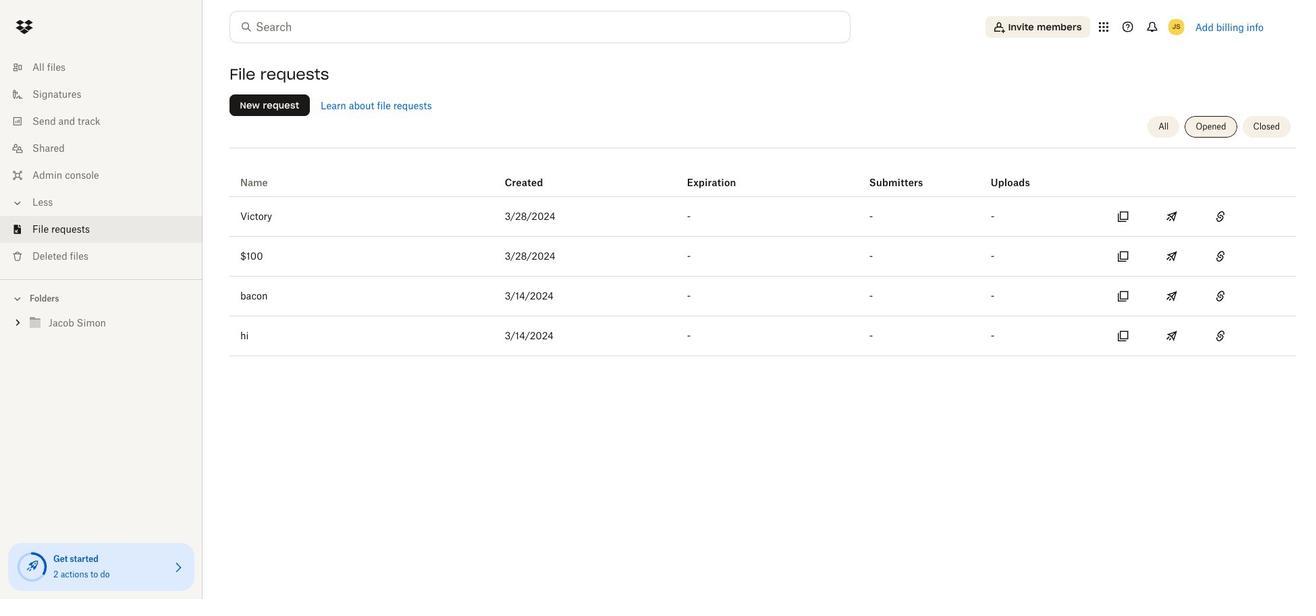 Task type: locate. For each thing, give the bounding box(es) containing it.
1 vertical spatial copy link image
[[1213, 249, 1229, 265]]

3 send email image from the top
[[1164, 288, 1181, 305]]

1 copy email image from the top
[[1116, 249, 1132, 265]]

send email image for first copy link icon from the top of the page
[[1164, 209, 1181, 225]]

0 horizontal spatial column header
[[687, 159, 768, 191]]

2 vertical spatial copy link image
[[1213, 328, 1229, 344]]

send email image for copy link image
[[1164, 288, 1181, 305]]

2 send email image from the top
[[1164, 249, 1181, 265]]

row group
[[230, 197, 1297, 357]]

0 vertical spatial copy link image
[[1213, 209, 1229, 225]]

0 vertical spatial copy email image
[[1116, 249, 1132, 265]]

5 row from the top
[[230, 317, 1297, 357]]

table
[[230, 153, 1297, 357]]

row
[[230, 153, 1297, 197], [230, 197, 1297, 237], [230, 237, 1297, 277], [230, 277, 1297, 317], [230, 317, 1297, 357]]

1 cell from the top
[[1248, 197, 1297, 236]]

copy link image
[[1213, 209, 1229, 225], [1213, 249, 1229, 265], [1213, 328, 1229, 344]]

1 horizontal spatial column header
[[870, 159, 924, 191]]

0 vertical spatial cell
[[1248, 197, 1297, 236]]

2 vertical spatial cell
[[1248, 317, 1297, 356]]

list item
[[0, 216, 203, 243]]

1 row from the top
[[230, 153, 1297, 197]]

column header
[[687, 159, 768, 191], [870, 159, 924, 191], [991, 159, 1045, 191]]

copy email image for second copy link icon from the bottom's 'send email' icon
[[1116, 249, 1132, 265]]

3 copy email image from the top
[[1116, 328, 1132, 344]]

2 cell from the top
[[1248, 277, 1297, 316]]

copy email image
[[1116, 209, 1132, 225]]

copy email image
[[1116, 249, 1132, 265], [1116, 288, 1132, 305], [1116, 328, 1132, 344]]

2 vertical spatial copy email image
[[1116, 328, 1132, 344]]

2 horizontal spatial column header
[[991, 159, 1045, 191]]

1 vertical spatial cell
[[1248, 277, 1297, 316]]

cell
[[1248, 197, 1297, 236], [1248, 277, 1297, 316], [1248, 317, 1297, 356]]

2 copy link image from the top
[[1213, 249, 1229, 265]]

cell for first copy link icon from the bottom
[[1248, 317, 1297, 356]]

2 row from the top
[[230, 197, 1297, 237]]

1 send email image from the top
[[1164, 209, 1181, 225]]

4 send email image from the top
[[1164, 328, 1181, 344]]

1 vertical spatial copy email image
[[1116, 288, 1132, 305]]

cell for copy link image
[[1248, 277, 1297, 316]]

send email image
[[1164, 209, 1181, 225], [1164, 249, 1181, 265], [1164, 288, 1181, 305], [1164, 328, 1181, 344]]

copy email image for 'send email' icon corresponding to first copy link icon from the bottom
[[1116, 328, 1132, 344]]

dropbox image
[[11, 14, 38, 41]]

list
[[0, 46, 203, 280]]

Search text field
[[256, 19, 823, 35]]

3 copy link image from the top
[[1213, 328, 1229, 344]]

2 copy email image from the top
[[1116, 288, 1132, 305]]

cell for first copy link icon from the top of the page
[[1248, 197, 1297, 236]]

3 cell from the top
[[1248, 317, 1297, 356]]



Task type: vqa. For each thing, say whether or not it's contained in the screenshot.
third Copy email icon from the bottom of the page
yes



Task type: describe. For each thing, give the bounding box(es) containing it.
less image
[[11, 197, 24, 210]]

3 column header from the left
[[991, 159, 1045, 191]]

send email image for first copy link icon from the bottom
[[1164, 328, 1181, 344]]

copy link image
[[1213, 288, 1229, 305]]

2 column header from the left
[[870, 159, 924, 191]]

1 column header from the left
[[687, 159, 768, 191]]

1 copy link image from the top
[[1213, 209, 1229, 225]]

copy email image for 'send email' icon corresponding to copy link image
[[1116, 288, 1132, 305]]

3 row from the top
[[230, 237, 1297, 277]]

4 row from the top
[[230, 277, 1297, 317]]

send email image for second copy link icon from the bottom
[[1164, 249, 1181, 265]]



